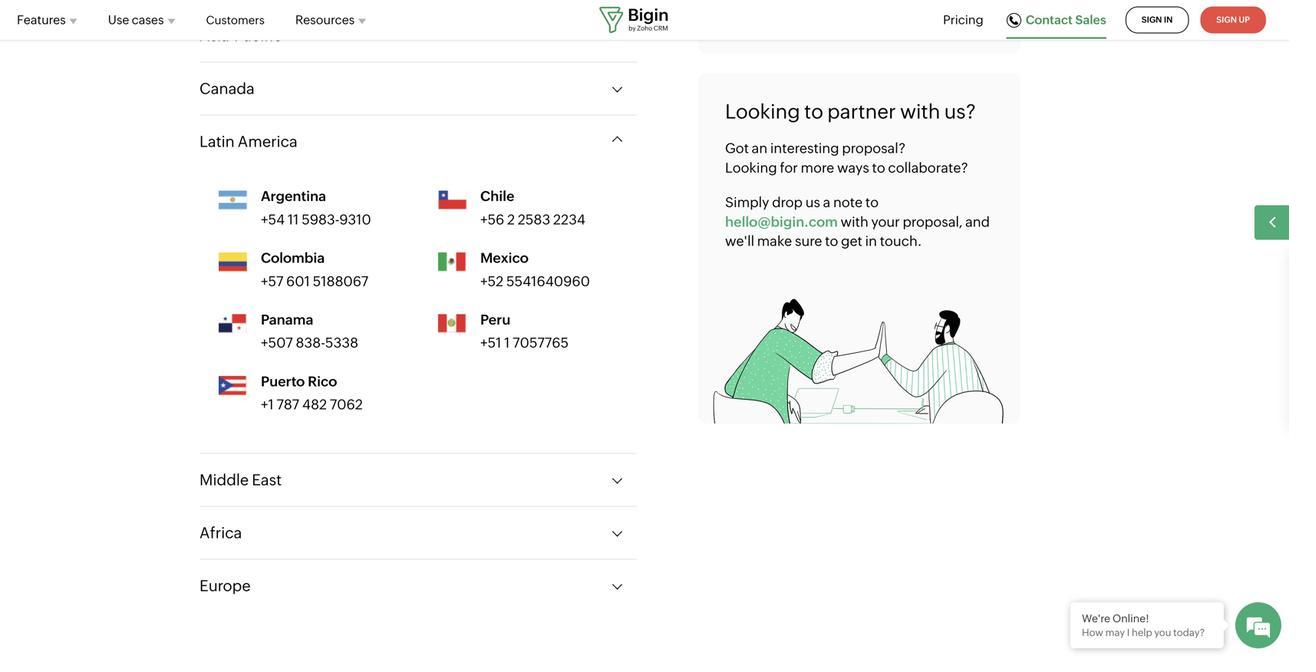 Task type: describe. For each thing, give the bounding box(es) containing it.
panama +507 838-5338
[[261, 312, 358, 351]]

+51 1 7057765 link
[[480, 334, 618, 353]]

colombia +57 601 5188067
[[261, 250, 369, 289]]

+52 5541640960 link
[[480, 272, 618, 291]]

customers link
[[206, 5, 265, 36]]

argentina +54 11 5983-9310
[[261, 189, 371, 228]]

puerto rico +1 787 482 7062
[[261, 374, 363, 413]]

touch.
[[880, 233, 922, 249]]

looking to partner with us?
[[725, 100, 976, 123]]

with your proposal, and we'll make sure to get in touch.
[[725, 214, 990, 249]]

peru +51 1 7057765
[[480, 312, 569, 351]]

up
[[1239, 15, 1250, 25]]

latin america
[[200, 133, 298, 151]]

proposal?
[[842, 141, 906, 156]]

today?
[[1174, 627, 1205, 639]]

resources
[[295, 13, 355, 27]]

pricing
[[943, 13, 984, 27]]

in
[[865, 233, 877, 249]]

east
[[252, 471, 282, 489]]

note
[[833, 195, 863, 210]]

and
[[966, 214, 990, 230]]

contact
[[1026, 13, 1073, 27]]

us?
[[945, 100, 976, 123]]

+1 787 482 7062 link
[[261, 395, 396, 415]]

america
[[238, 133, 298, 151]]

simply
[[725, 195, 769, 210]]

+57 601 5188067 link
[[261, 272, 396, 291]]

sign in
[[1142, 15, 1173, 25]]

rico
[[308, 374, 337, 389]]

canada
[[200, 80, 255, 98]]

601
[[286, 273, 310, 289]]

2234
[[553, 212, 586, 228]]

an
[[752, 141, 768, 156]]

7062
[[330, 397, 363, 413]]

may
[[1106, 627, 1125, 639]]

reseller partnerships - bigin by zoho crm image
[[698, 290, 1019, 424]]

5983-
[[302, 212, 339, 228]]

chile +56 2 2583 2234
[[480, 189, 586, 228]]

more
[[801, 160, 835, 176]]

latin
[[200, 133, 235, 151]]

for
[[780, 160, 798, 176]]

customers
[[206, 13, 265, 27]]

collaborate?
[[888, 160, 969, 176]]

chile
[[480, 189, 515, 204]]

us
[[806, 195, 820, 210]]

sign in link
[[1126, 7, 1189, 33]]

a
[[823, 195, 831, 210]]

787
[[277, 397, 299, 413]]

+52
[[480, 273, 504, 289]]

pacific
[[234, 27, 282, 45]]

+1
[[261, 397, 274, 413]]

make
[[757, 233, 792, 249]]

we're online! how may i help you today?
[[1082, 612, 1205, 639]]

contact sales link
[[1007, 13, 1107, 27]]

features
[[17, 13, 66, 27]]

sure
[[795, 233, 822, 249]]

2583
[[518, 212, 550, 228]]

get
[[841, 233, 863, 249]]

+507 838-5338 link
[[261, 334, 396, 353]]



Task type: locate. For each thing, give the bounding box(es) containing it.
with left us?
[[900, 100, 941, 123]]

+51
[[480, 335, 502, 351]]

colombia
[[261, 250, 325, 266]]

peru
[[480, 312, 511, 328]]

+54
[[261, 212, 285, 228]]

drop
[[772, 195, 803, 210]]

sign up
[[1217, 15, 1250, 25]]

middle
[[200, 471, 249, 489]]

looking
[[725, 100, 800, 123], [725, 160, 777, 176]]

contact sales
[[1026, 13, 1107, 27]]

we'll
[[725, 233, 755, 249]]

help
[[1132, 627, 1153, 639]]

sales
[[1076, 13, 1107, 27]]

+507
[[261, 335, 293, 351]]

you
[[1155, 627, 1172, 639]]

to up interesting
[[804, 100, 824, 123]]

2
[[507, 212, 515, 228]]

with inside "with your proposal, and we'll make sure to get in touch."
[[841, 214, 869, 230]]

online!
[[1113, 612, 1150, 625]]

we're
[[1082, 612, 1111, 625]]

11
[[288, 212, 299, 228]]

simply drop us a note to hello@bigin.com
[[725, 195, 879, 230]]

to
[[804, 100, 824, 123], [872, 160, 886, 176], [866, 195, 879, 210], [825, 233, 838, 249]]

with up get
[[841, 214, 869, 230]]

how
[[1082, 627, 1104, 639]]

to left get
[[825, 233, 838, 249]]

+56
[[480, 212, 504, 228]]

sign
[[1217, 15, 1237, 25]]

your
[[872, 214, 900, 230]]

argentina
[[261, 189, 326, 204]]

to inside "with your proposal, and we'll make sure to get in touch."
[[825, 233, 838, 249]]

looking down the an
[[725, 160, 777, 176]]

1 vertical spatial looking
[[725, 160, 777, 176]]

use cases
[[108, 13, 164, 27]]

5541640960
[[506, 273, 590, 289]]

to up your
[[866, 195, 879, 210]]

interesting
[[770, 141, 839, 156]]

7057765
[[513, 335, 569, 351]]

5338
[[325, 335, 358, 351]]

sign up link
[[1201, 7, 1266, 33]]

838-
[[296, 335, 325, 351]]

1 vertical spatial with
[[841, 214, 869, 230]]

0 horizontal spatial with
[[841, 214, 869, 230]]

hello@bigin.com link
[[725, 214, 838, 230]]

5188067
[[313, 273, 369, 289]]

0 vertical spatial with
[[900, 100, 941, 123]]

middle east
[[200, 471, 282, 489]]

1 horizontal spatial with
[[900, 100, 941, 123]]

cases
[[132, 13, 164, 27]]

with
[[900, 100, 941, 123], [841, 214, 869, 230]]

1
[[504, 335, 510, 351]]

ways
[[837, 160, 869, 176]]

i
[[1127, 627, 1130, 639]]

2 looking from the top
[[725, 160, 777, 176]]

got an interesting proposal? looking for more ways to collaborate?
[[725, 141, 969, 176]]

looking up the an
[[725, 100, 800, 123]]

+57
[[261, 273, 284, 289]]

hello@bigin.com
[[725, 214, 838, 230]]

africa
[[200, 524, 242, 542]]

puerto
[[261, 374, 305, 389]]

sign
[[1142, 15, 1162, 25]]

pricing link
[[943, 11, 984, 29]]

asia-
[[200, 27, 234, 45]]

to inside simply drop us a note to hello@bigin.com
[[866, 195, 879, 210]]

to inside got an interesting proposal? looking for more ways to collaborate?
[[872, 160, 886, 176]]

482
[[302, 397, 327, 413]]

got
[[725, 141, 749, 156]]

mexico
[[480, 250, 529, 266]]

europe
[[200, 577, 251, 595]]

+54 11 5983-9310 link
[[261, 210, 396, 230]]

use
[[108, 13, 129, 27]]

9310
[[339, 212, 371, 228]]

0 vertical spatial looking
[[725, 100, 800, 123]]

in
[[1164, 15, 1173, 25]]

partner
[[828, 100, 896, 123]]

asia-pacific
[[200, 27, 282, 45]]

looking inside got an interesting proposal? looking for more ways to collaborate?
[[725, 160, 777, 176]]

1 looking from the top
[[725, 100, 800, 123]]

+56 2 2583 2234 link
[[480, 210, 618, 230]]

to down proposal?
[[872, 160, 886, 176]]

panama
[[261, 312, 313, 328]]



Task type: vqa. For each thing, say whether or not it's contained in the screenshot.


